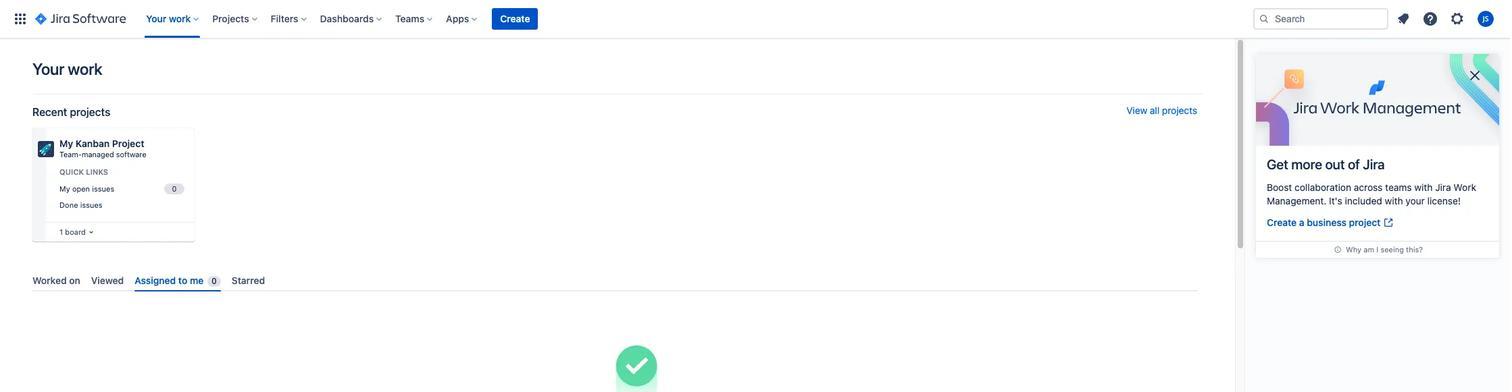Task type: vqa. For each thing, say whether or not it's contained in the screenshot.
all
yes



Task type: locate. For each thing, give the bounding box(es) containing it.
1 horizontal spatial create
[[1267, 217, 1297, 228]]

to
[[178, 275, 187, 286]]

tab list
[[27, 270, 1203, 292]]

project
[[112, 138, 144, 149]]

0 vertical spatial jira
[[1363, 157, 1385, 172]]

with
[[1414, 182, 1433, 193], [1385, 195, 1403, 207]]

your profile and settings image
[[1478, 11, 1494, 27]]

get more out of jira
[[1267, 157, 1385, 172]]

my up team-
[[59, 138, 73, 149]]

worked
[[32, 275, 67, 286]]

create a business project
[[1267, 217, 1381, 228]]

more
[[1291, 157, 1322, 172]]

1 horizontal spatial work
[[169, 13, 191, 24]]

board image
[[86, 227, 96, 238]]

0 vertical spatial your work
[[146, 13, 191, 24]]

work up recent projects
[[68, 59, 102, 78]]

0 horizontal spatial jira
[[1363, 157, 1385, 172]]

1 horizontal spatial jira
[[1435, 182, 1451, 193]]

done
[[59, 201, 78, 210]]

0 vertical spatial my
[[59, 138, 73, 149]]

0 vertical spatial work
[[169, 13, 191, 24]]

create button
[[492, 8, 538, 30]]

create inside create a business project link
[[1267, 217, 1297, 228]]

projects
[[212, 13, 249, 24]]

0 vertical spatial your
[[146, 13, 166, 24]]

across
[[1354, 182, 1383, 193]]

jira
[[1363, 157, 1385, 172], [1435, 182, 1451, 193]]

issues down my open issues
[[80, 201, 102, 210]]

0 vertical spatial issues
[[92, 184, 114, 193]]

all
[[1150, 105, 1159, 116]]

managed
[[82, 150, 114, 159]]

create right apps popup button
[[500, 13, 530, 24]]

links
[[86, 168, 108, 176]]

jira right of
[[1363, 157, 1385, 172]]

my for open
[[59, 184, 70, 193]]

worked on
[[32, 275, 80, 286]]

jira software image
[[35, 11, 126, 27], [35, 11, 126, 27]]

banner
[[0, 0, 1510, 38]]

quick
[[59, 168, 84, 176]]

board
[[65, 228, 86, 236]]

create
[[500, 13, 530, 24], [1267, 217, 1297, 228]]

create left a
[[1267, 217, 1297, 228]]

viewed
[[91, 275, 124, 286]]

boost
[[1267, 182, 1292, 193]]

create for create
[[500, 13, 530, 24]]

apps
[[446, 13, 469, 24]]

your work up recent projects
[[32, 59, 102, 78]]

my left open
[[59, 184, 70, 193]]

your work left projects at the top of the page
[[146, 13, 191, 24]]

1 vertical spatial issues
[[80, 201, 102, 210]]

it's
[[1329, 195, 1342, 207]]

1 board button
[[57, 225, 96, 240]]

issues
[[92, 184, 114, 193], [80, 201, 102, 210]]

settings image
[[1449, 11, 1465, 27]]

2 my from the top
[[59, 184, 70, 193]]

1 vertical spatial work
[[68, 59, 102, 78]]

1 vertical spatial with
[[1385, 195, 1403, 207]]

teams button
[[391, 8, 438, 30]]

0 vertical spatial create
[[500, 13, 530, 24]]

boost collaboration across teams with jira work management. it's included with your license!
[[1267, 182, 1476, 207]]

management.
[[1267, 195, 1326, 207]]

search image
[[1259, 14, 1270, 24]]

1 horizontal spatial projects
[[1162, 105, 1197, 116]]

view
[[1126, 105, 1147, 116]]

1 vertical spatial create
[[1267, 217, 1297, 228]]

license!
[[1427, 195, 1461, 207]]

your work
[[146, 13, 191, 24], [32, 59, 102, 78]]

why am i seeing this?
[[1346, 245, 1423, 254]]

jira up 'license!' at the right of page
[[1435, 182, 1451, 193]]

assigned to me
[[135, 275, 204, 286]]

create inside create button
[[500, 13, 530, 24]]

get
[[1267, 157, 1288, 172]]

team-
[[59, 150, 82, 159]]

my inside my kanban project team-managed software
[[59, 138, 73, 149]]

your
[[146, 13, 166, 24], [32, 59, 64, 78]]

projects right all
[[1162, 105, 1197, 116]]

recent
[[32, 106, 67, 118]]

projects
[[1162, 105, 1197, 116], [70, 106, 110, 118]]

1
[[59, 228, 63, 236]]

issues down links
[[92, 184, 114, 193]]

0
[[211, 276, 217, 286]]

starred
[[232, 275, 265, 286]]

projects up kanban
[[70, 106, 110, 118]]

why
[[1346, 245, 1361, 254]]

1 vertical spatial my
[[59, 184, 70, 193]]

work inside dropdown button
[[169, 13, 191, 24]]

1 horizontal spatial your
[[146, 13, 166, 24]]

quick links
[[59, 168, 108, 176]]

Search field
[[1253, 8, 1388, 30]]

your
[[1406, 195, 1425, 207]]

with down teams
[[1385, 195, 1403, 207]]

1 vertical spatial jira
[[1435, 182, 1451, 193]]

a
[[1299, 217, 1304, 228]]

am
[[1364, 245, 1374, 254]]

work left projects at the top of the page
[[169, 13, 191, 24]]

projects button
[[208, 8, 263, 30]]

with up your
[[1414, 182, 1433, 193]]

1 vertical spatial your work
[[32, 59, 102, 78]]

help image
[[1422, 11, 1438, 27]]

0 horizontal spatial projects
[[70, 106, 110, 118]]

included
[[1345, 195, 1382, 207]]

banner containing your work
[[0, 0, 1510, 38]]

0 horizontal spatial create
[[500, 13, 530, 24]]

my
[[59, 138, 73, 149], [59, 184, 70, 193]]

of
[[1348, 157, 1360, 172]]

1 horizontal spatial with
[[1414, 182, 1433, 193]]

1 horizontal spatial your work
[[146, 13, 191, 24]]

1 my from the top
[[59, 138, 73, 149]]

work
[[169, 13, 191, 24], [68, 59, 102, 78]]

appswitcher icon image
[[12, 11, 28, 27]]

this?
[[1406, 245, 1423, 254]]

tab list containing worked on
[[27, 270, 1203, 292]]

done issues
[[59, 201, 102, 210]]

1 vertical spatial your
[[32, 59, 64, 78]]



Task type: describe. For each thing, give the bounding box(es) containing it.
0 horizontal spatial work
[[68, 59, 102, 78]]

dashboards
[[320, 13, 374, 24]]

open
[[72, 184, 90, 193]]

your inside dropdown button
[[146, 13, 166, 24]]

assigned
[[135, 275, 176, 286]]

me
[[190, 275, 204, 286]]

close image
[[1467, 68, 1483, 84]]

out
[[1325, 157, 1345, 172]]

teams
[[1385, 182, 1412, 193]]

on
[[69, 275, 80, 286]]

your work inside your work dropdown button
[[146, 13, 191, 24]]

jira inside boost collaboration across teams with jira work management. it's included with your license!
[[1435, 182, 1451, 193]]

apps button
[[442, 8, 483, 30]]

my kanban project team-managed software
[[59, 138, 146, 159]]

i
[[1376, 245, 1378, 254]]

done issues link
[[57, 198, 186, 213]]

0 horizontal spatial your work
[[32, 59, 102, 78]]

primary element
[[8, 0, 1253, 38]]

recent projects
[[32, 106, 110, 118]]

work
[[1454, 182, 1476, 193]]

my for kanban
[[59, 138, 73, 149]]

notifications image
[[1395, 11, 1411, 27]]

collaboration
[[1295, 182, 1351, 193]]

filters
[[271, 13, 298, 24]]

your work button
[[142, 8, 204, 30]]

0 vertical spatial with
[[1414, 182, 1433, 193]]

0 horizontal spatial your
[[32, 59, 64, 78]]

1 board
[[59, 228, 86, 236]]

software
[[116, 150, 146, 159]]

business
[[1307, 217, 1346, 228]]

kanban
[[76, 138, 110, 149]]

view all projects
[[1126, 105, 1197, 116]]

project
[[1349, 217, 1381, 228]]

0 horizontal spatial with
[[1385, 195, 1403, 207]]

filters button
[[267, 8, 312, 30]]

dashboards button
[[316, 8, 387, 30]]

my open issues
[[59, 184, 114, 193]]

teams
[[395, 13, 424, 24]]

view all projects link
[[1126, 105, 1197, 119]]

seeing
[[1381, 245, 1404, 254]]

create a business project link
[[1267, 216, 1394, 231]]

create for create a business project
[[1267, 217, 1297, 228]]

my open issues link
[[57, 182, 186, 197]]



